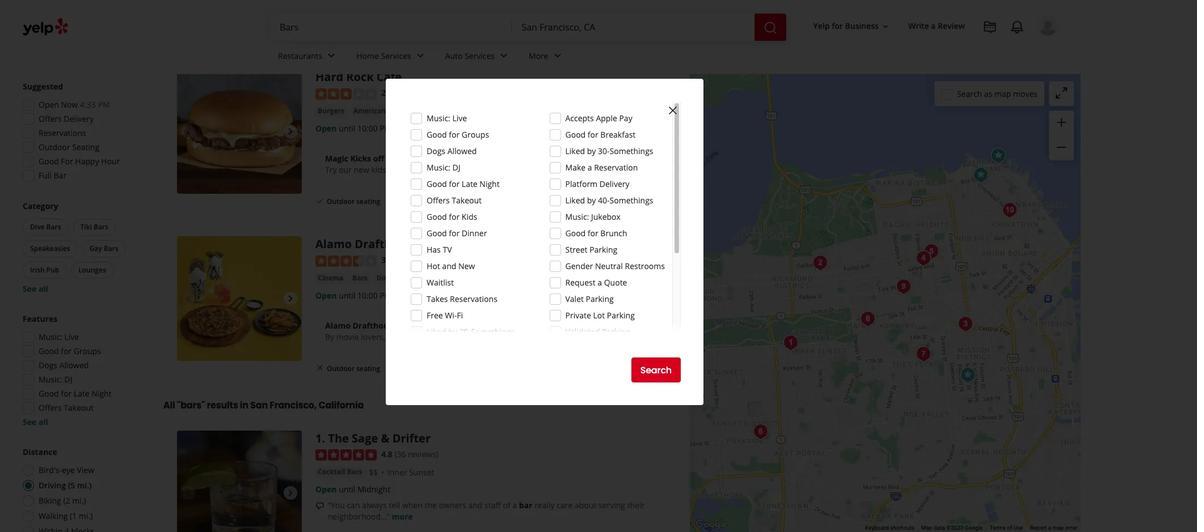 Task type: vqa. For each thing, say whether or not it's contained in the screenshot.
topmost the Late
yes



Task type: locate. For each thing, give the bounding box(es) containing it.
cocktail bars link left 'fisherman's'
[[437, 105, 486, 117]]

bars inside bars button
[[353, 273, 368, 283]]

takes
[[427, 294, 448, 305]]

10:00 for drafthouse
[[357, 290, 378, 301]]

delivery left 16 checkmark v2 image
[[401, 197, 428, 206]]

a right "report" at right bottom
[[1048, 525, 1051, 532]]

more
[[461, 164, 481, 175], [473, 332, 493, 342], [392, 512, 413, 523]]

gay bars button
[[82, 241, 126, 258]]

1 outdoor seating from the top
[[327, 197, 380, 206]]

next image for open until 10:00 pm
[[284, 125, 297, 139]]

reservations up 'fi'
[[450, 294, 497, 305]]

by left 40-
[[587, 195, 596, 206]]

somethings for 40-
[[610, 195, 653, 206]]

1 vertical spatial reservations
[[450, 294, 497, 305]]

for inside alamo drafthouse cinema by movie lovers, for movie lovers read more
[[387, 332, 398, 342]]

user actions element
[[804, 14, 1074, 84]]

somethings down breakfast
[[610, 146, 653, 157]]

reservations inside search dialog
[[450, 294, 497, 305]]

by
[[325, 332, 334, 342]]

bars for tiki bars button on the top left of the page
[[94, 222, 108, 232]]

0 vertical spatial by
[[587, 146, 596, 157]]

dogs
[[427, 146, 445, 157], [39, 360, 57, 371]]

24 chevron down v2 image for home services
[[413, 49, 427, 63]]

1 horizontal spatial map
[[1053, 525, 1064, 532]]

1 vertical spatial new
[[458, 261, 475, 272]]

slideshow element
[[177, 69, 302, 194], [177, 237, 302, 362], [177, 431, 302, 533]]

open for outdoor seating
[[315, 290, 337, 301]]

the sage & drifter image
[[779, 332, 802, 355], [177, 431, 302, 533]]

somethings up jukebox
[[610, 195, 653, 206]]

cocktail bars for the topmost cocktail bars button
[[439, 106, 483, 116]]

pm
[[98, 99, 110, 110], [380, 123, 392, 134], [380, 290, 392, 301]]

dive
[[30, 222, 45, 232]]

by for 40-
[[587, 195, 596, 206]]

parking for valet parking
[[586, 294, 614, 305]]

scarlet lounge image
[[809, 252, 831, 275]]

1 all from the top
[[39, 284, 48, 294]]

search inside button
[[640, 364, 672, 377]]

see up the distance
[[23, 417, 36, 428]]

takeout
[[452, 195, 482, 206], [448, 197, 475, 206], [64, 403, 94, 414]]

by left 30-
[[587, 146, 596, 157]]

1 horizontal spatial mission
[[496, 237, 539, 252]]

see all up the distance
[[23, 417, 48, 428]]

a left quote
[[598, 277, 602, 288]]

services right the auto
[[465, 50, 495, 61]]

see for category
[[23, 284, 36, 294]]

1 horizontal spatial dogs
[[427, 146, 445, 157]]

the
[[425, 501, 437, 511]]

0 horizontal spatial dinner
[[377, 273, 400, 283]]

0 vertical spatial next image
[[284, 125, 297, 139]]

see for features
[[23, 417, 36, 428]]

24 chevron down v2 image for auto services
[[497, 49, 511, 63]]

drafthouse inside alamo drafthouse cinema by movie lovers, for movie lovers read more
[[353, 320, 397, 331]]

0 vertical spatial dogs
[[427, 146, 445, 157]]

1 vertical spatial outdoor seating
[[327, 364, 380, 374]]

option group
[[19, 447, 141, 533]]

open down suggested
[[39, 99, 59, 110]]

alamo inside alamo drafthouse cinema by movie lovers, for movie lovers read more
[[325, 320, 351, 331]]

shortcuts
[[890, 525, 914, 532]]

offers takeout up good for kids
[[427, 195, 482, 206]]

0 horizontal spatial delivery
[[64, 113, 94, 124]]

google image
[[693, 518, 730, 533]]

home services link
[[347, 41, 436, 74]]

1 horizontal spatial san
[[309, 6, 335, 25]]

see all down irish
[[23, 284, 48, 294]]

16 checkmark v2 image
[[315, 197, 325, 206]]

1 horizontal spatial cocktail bars button
[[437, 105, 486, 117]]

care
[[557, 501, 573, 511]]

1 vertical spatial pm
[[380, 123, 392, 134]]

mission
[[496, 237, 539, 252], [435, 273, 464, 284]]

1 see from the top
[[23, 284, 36, 294]]

drafthouse up '3.5'
[[355, 237, 419, 252]]

1 vertical spatial alamo
[[325, 320, 351, 331]]

0 vertical spatial dogs allowed
[[427, 146, 477, 157]]

more down tell
[[392, 512, 413, 523]]

bars left 'fisherman's'
[[468, 106, 483, 116]]

24 chevron down v2 image inside more link
[[551, 49, 564, 63]]

until down the burgers button
[[339, 123, 355, 134]]

1 vertical spatial search
[[640, 364, 672, 377]]

cocktail bars down 4.8 star rating image
[[318, 468, 362, 477]]

walking
[[39, 511, 68, 522]]

pm down dinner theater button
[[380, 290, 392, 301]]

now
[[61, 99, 78, 110]]

wi-
[[445, 310, 457, 321]]

good for groups inside search dialog
[[427, 129, 489, 140]]

cinema for by
[[399, 320, 429, 331]]

all "bars" results in san francisco, california
[[163, 399, 364, 412]]

bars right 'dive'
[[46, 222, 61, 232]]

24 chevron down v2 image inside "restaurants" "link"
[[325, 49, 338, 63]]

1 horizontal spatial dinner
[[462, 228, 487, 239]]

2 next image from the top
[[284, 487, 297, 500]]

open until 10:00 pm down american
[[315, 123, 392, 134]]

reservations down offers delivery
[[39, 128, 86, 138]]

24 chevron down v2 image
[[413, 49, 427, 63], [497, 49, 511, 63]]

see all button for category
[[23, 284, 48, 294]]

liked down free
[[427, 327, 446, 338]]

dinner down kids
[[462, 228, 487, 239]]

2 see all from the top
[[23, 417, 48, 428]]

alamo
[[315, 237, 352, 252], [325, 320, 351, 331]]

auto services
[[445, 50, 495, 61]]

zam zam image
[[856, 308, 879, 331]]

dogs allowed down features
[[39, 360, 89, 371]]

2 previous image from the top
[[182, 292, 195, 306]]

dogs inside search dialog
[[427, 146, 445, 157]]

0 vertical spatial slideshow element
[[177, 69, 302, 194]]

inner sunset
[[387, 468, 434, 479]]

offers down now
[[39, 113, 62, 124]]

16 checkmark v2 image
[[437, 197, 446, 206]]

16 chevron down v2 image
[[881, 22, 890, 31]]

1 slideshow element from the top
[[177, 69, 302, 194]]

services up cafe
[[381, 50, 411, 61]]

near
[[273, 6, 306, 25]]

2 vertical spatial liked
[[427, 327, 446, 338]]

1 10:00 from the top
[[357, 123, 378, 134]]

cocktail down 4.8 star rating image
[[318, 468, 345, 477]]

10:00 for rock
[[357, 123, 378, 134]]

1 horizontal spatial good for late night
[[427, 179, 500, 190]]

services for auto services
[[465, 50, 495, 61]]

2 vertical spatial somethings
[[471, 327, 515, 338]]

1 horizontal spatial dogs allowed
[[427, 146, 477, 157]]

late inside search dialog
[[462, 179, 478, 190]]

american (traditional) button
[[351, 105, 432, 117]]

reviews) up sunset
[[408, 449, 439, 460]]

san right in
[[250, 399, 268, 412]]

3.5
[[381, 255, 393, 266]]

mi.) for biking (2 mi.)
[[72, 496, 86, 507]]

map
[[995, 88, 1011, 99], [1053, 525, 1064, 532]]

gender
[[565, 261, 593, 272]]

groups inside group
[[74, 346, 101, 357]]

see all button for features
[[23, 417, 48, 428]]

1 horizontal spatial 24 chevron down v2 image
[[497, 49, 511, 63]]

see all button down irish
[[23, 284, 48, 294]]

search as map moves
[[957, 88, 1038, 99]]

delivery for platform delivery
[[600, 179, 630, 190]]

parking right lot
[[607, 310, 635, 321]]

cocktail
[[439, 106, 466, 116], [318, 468, 345, 477]]

0 vertical spatial previous image
[[182, 125, 195, 139]]

0 horizontal spatial mission
[[435, 273, 464, 284]]

private
[[565, 310, 591, 321]]

0 vertical spatial seating
[[356, 197, 380, 206]]

cinema button
[[315, 273, 346, 284]]

alamo drafthouse cinema new mission image
[[177, 237, 302, 362]]

cinema inside alamo drafthouse cinema by movie lovers, for movie lovers read more
[[399, 320, 429, 331]]

by left 20-
[[448, 327, 457, 338]]

a
[[931, 21, 936, 31], [588, 162, 592, 173], [598, 277, 602, 288], [513, 501, 517, 511], [1048, 525, 1051, 532]]

hard rock cafe image
[[177, 69, 302, 194], [987, 145, 1010, 167]]

4.8 star rating image
[[315, 450, 377, 462]]

by for 30-
[[587, 146, 596, 157]]

bars for dive bars "button"
[[46, 222, 61, 232]]

1 horizontal spatial of
[[1007, 525, 1012, 532]]

liked by 30-somethings
[[565, 146, 653, 157]]

category
[[23, 201, 58, 212]]

bird's-
[[39, 465, 62, 476]]

serving
[[599, 501, 625, 511]]

gay bars
[[89, 244, 118, 254]]

cocktail bars button left 'fisherman's'
[[437, 105, 486, 117]]

really
[[535, 501, 555, 511]]

restrooms
[[625, 261, 665, 272]]

0 horizontal spatial offers takeout
[[39, 403, 94, 414]]

reviews) down alamo drafthouse cinema new mission link
[[413, 255, 443, 266]]

next image for open until midnight
[[284, 487, 297, 500]]

bars up open until midnight
[[347, 468, 362, 477]]

california up the auto
[[410, 6, 477, 25]]

3 slideshow element from the top
[[177, 431, 302, 533]]

1 previous image from the top
[[182, 125, 195, 139]]

10:00 down bars button
[[357, 290, 378, 301]]

1 vertical spatial cinema
[[318, 273, 343, 283]]

delivery inside search dialog
[[600, 179, 630, 190]]

data
[[934, 525, 945, 532]]

outdoor seating right 16 close v2 icon
[[327, 364, 380, 374]]

pm down american (traditional) link
[[380, 123, 392, 134]]

music: live
[[427, 113, 467, 124], [39, 332, 79, 343]]

dinner down '3.5'
[[377, 273, 400, 283]]

1 horizontal spatial night
[[480, 179, 500, 190]]

mi.) right (1 at the left of the page
[[79, 511, 93, 522]]

cocktail bars link
[[437, 105, 486, 117], [315, 467, 364, 479]]

1 vertical spatial slideshow element
[[177, 237, 302, 362]]

business categories element
[[269, 41, 1058, 74]]

american
[[353, 106, 386, 116]]

cocktail for the bottommost cocktail bars link
[[318, 468, 345, 477]]

0 vertical spatial dj
[[452, 162, 460, 173]]

reviews)
[[413, 255, 443, 266], [408, 449, 439, 460]]

previous image for hard rock cafe
[[182, 125, 195, 139]]

dinner theater button
[[375, 273, 431, 284]]

group
[[19, 81, 141, 185], [1049, 111, 1074, 161], [20, 201, 141, 295], [19, 314, 141, 428]]

1 vertical spatial late
[[74, 389, 89, 399]]

results
[[207, 399, 238, 412]]

bars inside gay bars button
[[104, 244, 118, 254]]

next image
[[284, 292, 297, 306]]

quote
[[604, 277, 627, 288]]

0 vertical spatial read
[[439, 164, 459, 175]]

zoom out image
[[1055, 141, 1068, 154]]

2 all from the top
[[39, 417, 48, 428]]

outdoor right 16 checkmark v2 icon
[[327, 197, 355, 206]]

parking
[[590, 245, 617, 255], [586, 294, 614, 305], [607, 310, 635, 321], [602, 327, 630, 338]]

and left staff
[[468, 501, 482, 511]]

seating down new
[[356, 197, 380, 206]]

write a review
[[908, 21, 965, 31]]

1 horizontal spatial offers takeout
[[427, 195, 482, 206]]

2 services from the left
[[465, 50, 495, 61]]

until down bars button
[[339, 290, 355, 301]]

parking down 'private lot parking'
[[602, 327, 630, 338]]

1 vertical spatial until
[[339, 290, 355, 301]]

movie left lovers
[[400, 332, 423, 342]]

1 horizontal spatial movie
[[400, 332, 423, 342]]

0 vertical spatial reservations
[[39, 128, 86, 138]]

1 vertical spatial seating
[[356, 364, 380, 374]]

new down kids
[[467, 237, 493, 252]]

a right the make
[[588, 162, 592, 173]]

10:00 down american
[[357, 123, 378, 134]]

services for home services
[[381, 50, 411, 61]]

lot
[[593, 310, 605, 321]]

more right 20-
[[473, 332, 493, 342]]

1 vertical spatial all
[[39, 417, 48, 428]]

24 chevron down v2 image inside home services link
[[413, 49, 427, 63]]

california
[[410, 6, 477, 25], [319, 399, 364, 412]]

1 vertical spatial groups
[[74, 346, 101, 357]]

as
[[984, 88, 993, 99]]

groups inside search dialog
[[462, 129, 489, 140]]

24 chevron down v2 image right "auto services"
[[497, 49, 511, 63]]

offers up the distance
[[39, 403, 62, 414]]

yelp for business
[[813, 21, 879, 31]]

open until 10:00 pm down bars button
[[315, 290, 392, 301]]

outdoor seating down new
[[327, 197, 380, 206]]

1 horizontal spatial music: live
[[427, 113, 467, 124]]

staff
[[485, 501, 501, 511]]

cocktail right (traditional)
[[439, 106, 466, 116]]

bar
[[54, 170, 66, 181]]

0 vertical spatial alamo
[[315, 237, 352, 252]]

mi.) right (5
[[77, 481, 92, 491]]

request a quote
[[565, 277, 627, 288]]

0 horizontal spatial cocktail bars
[[318, 468, 362, 477]]

slideshow element for hard
[[177, 69, 302, 194]]

close image
[[666, 104, 680, 117]]

1 vertical spatial by
[[587, 195, 596, 206]]

1 horizontal spatial the sage & drifter image
[[779, 332, 802, 355]]

©2023
[[946, 525, 964, 532]]

1 24 chevron down v2 image from the left
[[413, 49, 427, 63]]

lovers,
[[361, 332, 385, 342]]

2 vertical spatial outdoor
[[327, 364, 355, 374]]

2 vertical spatial offers
[[39, 403, 62, 414]]

outdoor seating
[[39, 142, 99, 153]]

previous image
[[182, 125, 195, 139], [182, 292, 195, 306], [182, 487, 195, 500]]

2 slideshow element from the top
[[177, 237, 302, 362]]

drafthouse up lovers,
[[353, 320, 397, 331]]

more up kids
[[461, 164, 481, 175]]

1 vertical spatial liked
[[565, 195, 585, 206]]

1 see all from the top
[[23, 284, 48, 294]]

1 horizontal spatial allowed
[[447, 146, 477, 157]]

0 vertical spatial map
[[995, 88, 1011, 99]]

offers inside search dialog
[[427, 195, 450, 206]]

outdoor up for
[[39, 142, 70, 153]]

24 chevron down v2 image
[[325, 49, 338, 63], [551, 49, 564, 63]]

somethings for 30-
[[610, 146, 653, 157]]

1 vertical spatial delivery
[[600, 179, 630, 190]]

10
[[191, 6, 205, 25]]

new
[[467, 237, 493, 252], [458, 261, 475, 272]]

lounges
[[78, 266, 106, 275]]

san right near
[[309, 6, 335, 25]]

full bar
[[39, 170, 66, 181]]

1 vertical spatial night
[[92, 389, 112, 399]]

night inside search dialog
[[480, 179, 500, 190]]

when
[[402, 501, 423, 511]]

1 seating from the top
[[356, 197, 380, 206]]

1 horizontal spatial cocktail bars link
[[437, 105, 486, 117]]

2 vertical spatial more
[[392, 512, 413, 523]]

2 movie from the left
[[400, 332, 423, 342]]

projects image
[[983, 20, 997, 34]]

review
[[938, 21, 965, 31]]

1 horizontal spatial cocktail
[[439, 106, 466, 116]]

offers takeout up the distance
[[39, 403, 94, 414]]

liked up the make
[[565, 146, 585, 157]]

0 horizontal spatial the sage & drifter image
[[177, 431, 302, 533]]

0 horizontal spatial 24 chevron down v2 image
[[413, 49, 427, 63]]

1 horizontal spatial cocktail bars
[[439, 106, 483, 116]]

2 seating from the top
[[356, 364, 380, 374]]

read down 'fi'
[[452, 332, 471, 342]]

0 horizontal spatial francisco,
[[270, 399, 317, 412]]

dogs allowed inside search dialog
[[427, 146, 477, 157]]

None search field
[[271, 14, 788, 41]]

delivery down reservation
[[600, 179, 630, 190]]

somethings for 20-
[[471, 327, 515, 338]]

of left the "use"
[[1007, 525, 1012, 532]]

parking up neutral
[[590, 245, 617, 255]]

seating down lovers,
[[356, 364, 380, 374]]

all down irish pub button
[[39, 284, 48, 294]]

best
[[208, 6, 237, 25]]

reviews) for 3.5 (989 reviews)
[[413, 255, 443, 266]]

here
[[386, 153, 405, 164]]

open down the burgers button
[[315, 123, 337, 134]]

good for groups down features
[[39, 346, 101, 357]]

2 24 chevron down v2 image from the left
[[497, 49, 511, 63]]

2 see from the top
[[23, 417, 36, 428]]

open until 10:00 pm for rock
[[315, 123, 392, 134]]

somethings down takes reservations
[[471, 327, 515, 338]]

bars down 3.5 star rating image
[[353, 273, 368, 283]]

cocktail bars for the bottom cocktail bars button
[[318, 468, 362, 477]]

pub
[[46, 266, 59, 275]]

slideshow element for alamo
[[177, 237, 302, 362]]

open up 16 speech v2 icon
[[315, 485, 337, 496]]

map region
[[636, 0, 1197, 533]]

1 see all button from the top
[[23, 284, 48, 294]]

24 chevron down v2 image up hard
[[325, 49, 338, 63]]

2 until from the top
[[339, 290, 355, 301]]

in
[[240, 399, 248, 412]]

until up can
[[339, 485, 355, 496]]

group containing category
[[20, 201, 141, 295]]

bars link
[[350, 273, 370, 284]]

search image
[[763, 21, 777, 34]]

1 horizontal spatial music: dj
[[427, 162, 460, 173]]

next image
[[284, 125, 297, 139], [284, 487, 297, 500]]

2 10:00 from the top
[[357, 290, 378, 301]]

dogs allowed up today!
[[427, 146, 477, 157]]

1 horizontal spatial dj
[[452, 162, 460, 173]]

keyboard shortcuts
[[865, 525, 914, 532]]

the social study image
[[912, 247, 935, 270]]

0 horizontal spatial and
[[442, 261, 456, 272]]

parking for street parking
[[590, 245, 617, 255]]

more inside alamo drafthouse cinema by movie lovers, for movie lovers read more
[[473, 332, 493, 342]]

outdoor seating for 16 checkmark v2 icon
[[327, 197, 380, 206]]

liked for liked by 30-somethings
[[565, 146, 585, 157]]

1 vertical spatial music: live
[[39, 332, 79, 343]]

map left error
[[1053, 525, 1064, 532]]

0 vertical spatial open until 10:00 pm
[[315, 123, 392, 134]]

see all button up the distance
[[23, 417, 48, 428]]

0 vertical spatial somethings
[[610, 146, 653, 157]]

suggested
[[23, 81, 63, 92]]

alamo for alamo drafthouse cinema by movie lovers, for movie lovers read more
[[325, 320, 351, 331]]

0 horizontal spatial cocktail bars button
[[315, 467, 364, 479]]

1 vertical spatial see all button
[[23, 417, 48, 428]]

alamo up by
[[325, 320, 351, 331]]

pm for hard
[[380, 123, 392, 134]]

map for error
[[1053, 525, 1064, 532]]

good for groups up today!
[[427, 129, 489, 140]]

cocktail bars link down 4.8 star rating image
[[315, 467, 364, 479]]

parking for validated parking
[[602, 327, 630, 338]]

1 horizontal spatial search
[[957, 88, 982, 99]]

0 horizontal spatial good for groups
[[39, 346, 101, 357]]

1 until from the top
[[339, 123, 355, 134]]

0 vertical spatial search
[[957, 88, 982, 99]]

alamo up 3.5 star rating image
[[315, 237, 352, 252]]

24 chevron down v2 image for more
[[551, 49, 564, 63]]

2 vertical spatial pm
[[380, 290, 392, 301]]

2 outdoor seating from the top
[[327, 364, 380, 374]]

dogs up today!
[[427, 146, 445, 157]]

music: dj inside search dialog
[[427, 162, 460, 173]]

speakeasies
[[30, 244, 70, 254]]

california up the
[[319, 399, 364, 412]]

1 vertical spatial the sage & drifter image
[[177, 431, 302, 533]]

the
[[328, 431, 349, 447]]

new
[[354, 164, 369, 175]]

reviews) for 4.8 (36 reviews)
[[408, 449, 439, 460]]

24 chevron down v2 image inside auto services link
[[497, 49, 511, 63]]

bars inside dive bars "button"
[[46, 222, 61, 232]]

2 vertical spatial cinema
[[399, 320, 429, 331]]

error
[[1065, 525, 1077, 532]]

bars right gay
[[104, 244, 118, 254]]

music: live up today!
[[427, 113, 467, 124]]

by for 20-
[[448, 327, 457, 338]]

see all
[[23, 284, 48, 294], [23, 417, 48, 428]]

pm right 4:33
[[98, 99, 110, 110]]

2 see all button from the top
[[23, 417, 48, 428]]

1 vertical spatial francisco,
[[270, 399, 317, 412]]

alamo for alamo drafthouse cinema new mission
[[315, 237, 352, 252]]

dinner inside dinner theater button
[[377, 273, 400, 283]]

24 chevron down v2 image left the auto
[[413, 49, 427, 63]]

of right staff
[[503, 501, 510, 511]]

free wi-fi
[[427, 310, 463, 321]]

open until 10:00 pm for drafthouse
[[315, 290, 392, 301]]

1 vertical spatial mi.)
[[72, 496, 86, 507]]

dive bars button
[[23, 219, 68, 236]]

francisco, up 1 on the left
[[270, 399, 317, 412]]

2 vertical spatial delivery
[[401, 197, 428, 206]]

1 vertical spatial san
[[250, 399, 268, 412]]

1 open until 10:00 pm from the top
[[315, 123, 392, 134]]

and right hot
[[442, 261, 456, 272]]

1 vertical spatial outdoor
[[327, 197, 355, 206]]

0 vertical spatial francisco,
[[337, 6, 408, 25]]

bars inside tiki bars button
[[94, 222, 108, 232]]

1 next image from the top
[[284, 125, 297, 139]]

new up takes reservations
[[458, 261, 475, 272]]

bar
[[519, 501, 532, 511]]

dinner inside search dialog
[[462, 228, 487, 239]]

0 vertical spatial more
[[461, 164, 481, 175]]

cocktail bars button down 4.8 star rating image
[[315, 467, 364, 479]]

0 vertical spatial until
[[339, 123, 355, 134]]

offers up good for kids
[[427, 195, 450, 206]]

1 horizontal spatial francisco,
[[337, 6, 408, 25]]

2 24 chevron down v2 image from the left
[[551, 49, 564, 63]]

1 services from the left
[[381, 50, 411, 61]]

cafe
[[377, 69, 402, 85]]

2 open until 10:00 pm from the top
[[315, 290, 392, 301]]

3 previous image from the top
[[182, 487, 195, 500]]

moves
[[1013, 88, 1038, 99]]

0 horizontal spatial map
[[995, 88, 1011, 99]]

0 horizontal spatial reservations
[[39, 128, 86, 138]]

1 24 chevron down v2 image from the left
[[325, 49, 338, 63]]

1 horizontal spatial and
[[468, 501, 482, 511]]

good for late night
[[427, 179, 500, 190], [39, 389, 112, 399]]



Task type: describe. For each thing, give the bounding box(es) containing it.
1 movie from the left
[[336, 332, 359, 342]]

sunset
[[409, 468, 434, 479]]

bars for gay bars button
[[104, 244, 118, 254]]

mini bar sf image
[[892, 276, 915, 298]]

burgers link
[[315, 105, 346, 117]]

home services
[[356, 50, 411, 61]]

0 vertical spatial of
[[503, 501, 510, 511]]

a for request
[[598, 277, 602, 288]]

see all for category
[[23, 284, 48, 294]]

seating
[[72, 142, 99, 153]]

good for brunch
[[565, 228, 627, 239]]

seating for 16 checkmark v2 icon
[[356, 197, 380, 206]]

kids
[[462, 212, 477, 222]]

0 vertical spatial pm
[[98, 99, 110, 110]]

1 vertical spatial dj
[[64, 374, 72, 385]]

(1
[[70, 511, 77, 522]]

drafthouse for alamo drafthouse cinema new mission
[[355, 237, 419, 252]]

irish pub
[[30, 266, 59, 275]]

all for category
[[39, 284, 48, 294]]

their
[[627, 501, 645, 511]]

reservation
[[594, 162, 638, 173]]

outdoor for 16 checkmark v2 icon
[[327, 197, 355, 206]]

google
[[965, 525, 983, 532]]

0 vertical spatial offers
[[39, 113, 62, 124]]

lounges button
[[71, 262, 113, 279]]

option group containing distance
[[19, 447, 141, 533]]

search for search as map moves
[[957, 88, 982, 99]]

can
[[347, 501, 360, 511]]

group containing features
[[19, 314, 141, 428]]

3.5 star rating image
[[315, 256, 377, 267]]

cinema for new
[[422, 237, 465, 252]]

cinema link
[[315, 273, 346, 284]]

good for happy hour
[[39, 156, 120, 167]]

pay
[[619, 113, 632, 124]]

american (traditional) link
[[351, 105, 432, 117]]

0 vertical spatial mission
[[496, 237, 539, 252]]

previous image for alamo drafthouse cinema new mission
[[182, 292, 195, 306]]

allowed inside search dialog
[[447, 146, 477, 157]]

(5
[[68, 481, 75, 491]]

and inside search dialog
[[442, 261, 456, 272]]

home
[[356, 50, 379, 61]]

make
[[565, 162, 586, 173]]

1 vertical spatial mission
[[435, 273, 464, 284]]

last call bar image
[[912, 343, 935, 366]]

eye
[[62, 465, 75, 476]]

"you can always tell when the owners and staff of a bar
[[328, 501, 532, 511]]

search button
[[631, 358, 681, 383]]

tv
[[443, 245, 452, 255]]

dj inside search dialog
[[452, 162, 460, 173]]

"you
[[328, 501, 345, 511]]

lovers
[[425, 332, 447, 342]]

hot
[[427, 261, 440, 272]]

restaurants
[[278, 50, 322, 61]]

0 horizontal spatial music: dj
[[39, 374, 72, 385]]

1 vertical spatial cocktail bars button
[[315, 467, 364, 479]]

dinner theater link
[[375, 273, 431, 284]]

group containing suggested
[[19, 81, 141, 185]]

open for reservations
[[39, 99, 59, 110]]

music: live inside search dialog
[[427, 113, 467, 124]]

live inside search dialog
[[452, 113, 467, 124]]

16 close v2 image
[[315, 364, 325, 373]]

1 horizontal spatial delivery
[[401, 197, 428, 206]]

fermentation lab image
[[920, 241, 943, 263]]

bars right best
[[240, 6, 271, 25]]

all for features
[[39, 417, 48, 428]]

tiki bars button
[[73, 219, 116, 236]]

wharf
[[537, 106, 559, 117]]

more link
[[392, 512, 413, 523]]

fi
[[457, 310, 463, 321]]

delivery for offers delivery
[[64, 113, 94, 124]]

0 vertical spatial cocktail bars button
[[437, 105, 486, 117]]

all
[[163, 399, 175, 412]]

notifications image
[[1010, 20, 1024, 34]]

zoom in image
[[1055, 116, 1068, 129]]

validated
[[565, 327, 600, 338]]

24 chevron down v2 image for restaurants
[[325, 49, 338, 63]]

mi.) for walking (1 mi.)
[[79, 511, 93, 522]]

liked for liked by 40-somethings
[[565, 195, 585, 206]]

speakeasies button
[[23, 241, 78, 258]]

1 vertical spatial good for groups
[[39, 346, 101, 357]]

valet parking
[[565, 294, 614, 305]]

read inside the magic kicks off here try our new kids menu today! read more
[[439, 164, 459, 175]]

3 until from the top
[[339, 485, 355, 496]]

alamo drafthouse cinema new mission image
[[956, 364, 979, 387]]

outdoor seating for 16 close v2 icon
[[327, 364, 380, 374]]

read inside alamo drafthouse cinema by movie lovers, for movie lovers read more
[[452, 332, 471, 342]]

dive bars
[[30, 222, 61, 232]]

3.5 (989 reviews)
[[381, 255, 443, 266]]

liked for liked by 20-somethings
[[427, 327, 446, 338]]

a for write
[[931, 21, 936, 31]]

a for report
[[1048, 525, 1051, 532]]

bars for the bottom cocktail bars button
[[347, 468, 362, 477]]

lost and found image
[[749, 421, 772, 444]]

more inside the magic kicks off here try our new kids menu today! read more
[[461, 164, 481, 175]]

1 vertical spatial and
[[468, 501, 482, 511]]

1 horizontal spatial hard rock cafe image
[[987, 145, 1010, 167]]

terms of use
[[990, 525, 1023, 532]]

drafthouse for alamo drafthouse cinema by movie lovers, for movie lovers read more
[[353, 320, 397, 331]]

30-
[[598, 146, 610, 157]]

1 vertical spatial cocktail bars link
[[315, 467, 364, 479]]

neighborhood..."
[[328, 512, 390, 523]]

hour
[[101, 156, 120, 167]]

0 horizontal spatial hard rock cafe image
[[177, 69, 302, 194]]

search dialog
[[0, 0, 1197, 533]]

expand map image
[[1055, 86, 1068, 100]]

2.8 star rating image
[[315, 88, 377, 100]]

biking (2 mi.)
[[39, 496, 86, 507]]

tiki
[[80, 222, 92, 232]]

seating for 16 close v2 icon
[[356, 364, 380, 374]]

0 vertical spatial outdoor
[[39, 142, 70, 153]]

rock
[[346, 69, 374, 85]]

dinner theater
[[377, 273, 428, 283]]

for inside button
[[832, 21, 843, 31]]

takes reservations
[[427, 294, 497, 305]]

more link
[[520, 41, 573, 74]]

offers delivery
[[39, 113, 94, 124]]

0 horizontal spatial san
[[250, 399, 268, 412]]

price
[[23, 24, 42, 35]]

see all for features
[[23, 417, 48, 428]]

0 horizontal spatial live
[[64, 332, 79, 343]]

dahlia lounge image
[[954, 313, 977, 336]]

search for search
[[640, 364, 672, 377]]

more
[[529, 50, 548, 61]]

has
[[427, 245, 441, 255]]

1
[[315, 431, 322, 447]]

offers takeout inside group
[[39, 403, 94, 414]]

0 vertical spatial the sage & drifter image
[[779, 332, 802, 355]]

late inside group
[[74, 389, 89, 399]]

irish pub button
[[23, 262, 67, 279]]

liked by 40-somethings
[[565, 195, 653, 206]]

tell
[[389, 501, 400, 511]]

sort:
[[563, 12, 580, 23]]

0 vertical spatial new
[[467, 237, 493, 252]]

kicks
[[350, 153, 371, 164]]

accepts
[[565, 113, 594, 124]]

a left bar at the left bottom of the page
[[513, 501, 517, 511]]

today!
[[412, 164, 435, 175]]

open now 4:33 pm
[[39, 99, 110, 110]]

1 horizontal spatial california
[[410, 6, 477, 25]]

pm for alamo
[[380, 290, 392, 301]]

hard rock cafe
[[315, 69, 402, 85]]

offers takeout inside search dialog
[[427, 195, 482, 206]]

16 speech v2 image
[[315, 502, 325, 511]]

2.8
[[381, 88, 395, 98]]

yelp
[[813, 21, 830, 31]]

1 vertical spatial of
[[1007, 525, 1012, 532]]

mi.) for driving (5 mi.)
[[77, 481, 92, 491]]

(2
[[63, 496, 70, 507]]

map data ©2023 google
[[921, 525, 983, 532]]

outdoor for 16 close v2 icon
[[327, 364, 355, 374]]

walking (1 mi.)
[[39, 511, 93, 522]]

0 horizontal spatial dogs allowed
[[39, 360, 89, 371]]

a for make
[[588, 162, 592, 173]]

takeout inside search dialog
[[452, 195, 482, 206]]

has tv
[[427, 245, 452, 255]]

bars for the topmost cocktail bars button
[[468, 106, 483, 116]]

0 horizontal spatial california
[[319, 399, 364, 412]]

map for moves
[[995, 88, 1011, 99]]

lion's den bar and lounge image
[[998, 199, 1021, 222]]

theater
[[402, 273, 428, 283]]

kennedy's indian curry house & irish pub image
[[969, 164, 992, 187]]

0 vertical spatial cocktail bars link
[[437, 105, 486, 117]]

breakfast
[[600, 129, 636, 140]]

open until midnight
[[315, 485, 390, 496]]

good for late night inside search dialog
[[427, 179, 500, 190]]

write
[[908, 21, 929, 31]]

"bars"
[[177, 399, 205, 412]]

new inside search dialog
[[458, 261, 475, 272]]

alamo drafthouse cinema by movie lovers, for movie lovers read more
[[325, 320, 493, 342]]

keyboard
[[865, 525, 889, 532]]

until for alamo
[[339, 290, 355, 301]]

auto services link
[[436, 41, 520, 74]]

cocktail for the topmost cocktail bars link
[[439, 106, 466, 116]]

platform
[[565, 179, 598, 190]]

1 vertical spatial allowed
[[59, 360, 89, 371]]

cinema inside button
[[318, 273, 343, 283]]

hard
[[315, 69, 343, 85]]

good for breakfast
[[565, 129, 636, 140]]

1 vertical spatial good for late night
[[39, 389, 112, 399]]

open for delivery
[[315, 123, 337, 134]]

gender neutral restrooms
[[565, 261, 665, 272]]

until for hard
[[339, 123, 355, 134]]

fisherman's wharf
[[490, 106, 559, 117]]

night inside group
[[92, 389, 112, 399]]

0 horizontal spatial dogs
[[39, 360, 57, 371]]



